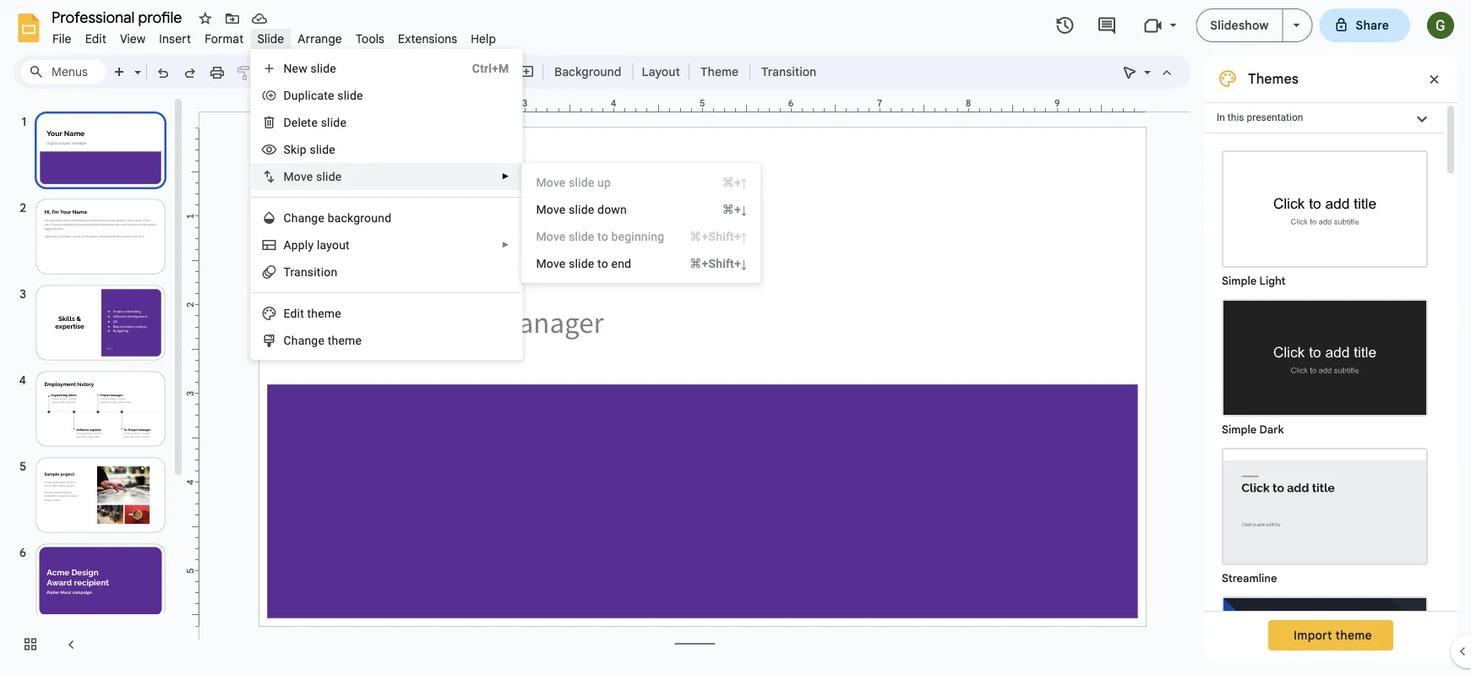 Task type: locate. For each thing, give the bounding box(es) containing it.
⌘+↓
[[723, 202, 747, 216]]

slide right 'lete'
[[321, 115, 347, 129]]

2 change from the top
[[284, 333, 325, 347]]

v
[[301, 169, 307, 183], [554, 257, 559, 271]]

s
[[284, 142, 291, 156]]

v down move slide to be g inning
[[554, 257, 559, 271]]

change left b
[[284, 211, 325, 225]]

slide
[[311, 61, 336, 75], [338, 88, 363, 102], [321, 115, 347, 129], [310, 142, 335, 156], [316, 169, 342, 183], [569, 175, 595, 189], [569, 202, 595, 216], [569, 230, 595, 243], [569, 257, 595, 271]]

v down kip
[[301, 169, 307, 183]]

1 horizontal spatial mo
[[536, 257, 554, 271]]

edit for edit the m e
[[284, 306, 304, 320]]

arrange
[[298, 31, 342, 46]]

edit down rename text box
[[85, 31, 106, 46]]

transition button
[[754, 59, 824, 85]]

apply layout a element
[[284, 238, 355, 252]]

simple inside option
[[1222, 423, 1257, 437]]

►
[[502, 172, 510, 181], [502, 240, 510, 250]]

change for change b ackground
[[284, 211, 325, 225]]

lete
[[298, 115, 318, 129]]

1 vertical spatial mo
[[536, 257, 554, 271]]

insert menu item
[[152, 29, 198, 49]]

a pply layout
[[284, 238, 350, 252]]

mo down the m
[[536, 257, 554, 271]]

move slide v element
[[284, 169, 347, 183]]

file
[[52, 31, 72, 46]]

1 vertical spatial edit
[[284, 306, 304, 320]]

ansition
[[294, 265, 338, 279]]

d left 'lete'
[[284, 115, 291, 129]]

2 simple from the top
[[1222, 423, 1257, 437]]

s kip slide
[[284, 142, 335, 156]]

b
[[328, 211, 335, 225]]

to left be
[[598, 230, 609, 243]]

0 vertical spatial mo
[[284, 169, 301, 183]]

2 move from the top
[[536, 230, 566, 243]]

dark
[[1260, 423, 1284, 437]]

mo down s
[[284, 169, 301, 183]]

menu bar
[[46, 22, 503, 50]]

1 horizontal spatial edit
[[284, 306, 304, 320]]

edit inside menu
[[284, 306, 304, 320]]

1 vertical spatial to
[[598, 257, 609, 271]]

navigation inside themes application
[[0, 96, 186, 675]]

slide
[[257, 31, 284, 46]]

1 vertical spatial menu item
[[536, 228, 747, 245]]

to left end
[[598, 257, 609, 271]]

1 horizontal spatial v
[[554, 257, 559, 271]]

ctrl+m element
[[452, 60, 509, 77]]

1 vertical spatial change
[[284, 333, 325, 347]]

change b ackground
[[284, 211, 392, 225]]

d uplicate slide
[[284, 88, 363, 102]]

1 change from the top
[[284, 211, 325, 225]]

simple dark
[[1222, 423, 1284, 437]]

menu item containing move slide
[[536, 174, 747, 191]]

view
[[120, 31, 146, 46]]

edit theme m element
[[284, 306, 347, 320]]

⌘+shift+↑
[[690, 230, 747, 243]]

navigation
[[0, 96, 186, 675]]

edit inside menu item
[[85, 31, 106, 46]]

menu containing n
[[251, 0, 523, 629]]

option group
[[1205, 134, 1445, 675]]

Simple Dark radio
[[1214, 291, 1437, 440]]

tools menu item
[[349, 29, 391, 49]]

move down o
[[536, 230, 566, 243]]

to inside menu item
[[598, 230, 609, 243]]

change t heme
[[284, 333, 362, 347]]

ctrl+m
[[472, 61, 509, 75]]

view menu item
[[113, 29, 152, 49]]

the
[[307, 306, 324, 320]]

2 ► from the top
[[502, 240, 510, 250]]

d down n
[[284, 88, 291, 102]]

e
[[291, 115, 298, 129], [307, 169, 313, 183], [559, 257, 566, 271], [335, 306, 341, 320]]

simple light
[[1222, 274, 1286, 288]]

arrange menu item
[[291, 29, 349, 49]]

in this presentation tab
[[1205, 102, 1445, 134]]

menu item up end
[[536, 228, 747, 245]]

1 simple from the top
[[1222, 274, 1257, 288]]

simple left dark
[[1222, 423, 1257, 437]]

1 to from the top
[[598, 230, 609, 243]]

0 vertical spatial d
[[284, 88, 291, 102]]

inning
[[632, 230, 665, 243]]

help
[[471, 31, 496, 46]]

move up o
[[536, 175, 566, 189]]

menu bar banner
[[0, 0, 1472, 675]]

slide right ve
[[569, 202, 595, 216]]

2 d from the top
[[284, 115, 291, 129]]

menu bar inside menu bar 'banner'
[[46, 22, 503, 50]]

n ew slide
[[284, 61, 336, 75]]

duplicate slide d element
[[284, 88, 368, 102]]

background
[[555, 64, 622, 79]]

0 vertical spatial ►
[[502, 172, 510, 181]]

⌘+shift+up element
[[670, 228, 747, 245]]

0 vertical spatial edit
[[85, 31, 106, 46]]

0 vertical spatial move
[[536, 175, 566, 189]]

presentation options image
[[1294, 24, 1301, 27]]

simple
[[1222, 274, 1257, 288], [1222, 423, 1257, 437]]

mo v e slide to end
[[536, 257, 632, 271]]

⌘+shift+down element
[[670, 255, 747, 272]]

1 vertical spatial simple
[[1222, 423, 1257, 437]]

option group inside themes section
[[1205, 134, 1445, 675]]

transition
[[762, 64, 817, 79]]

import theme button
[[1269, 620, 1394, 651]]

menu item up down
[[536, 174, 747, 191]]

1 vertical spatial move
[[536, 230, 566, 243]]

simple inside option
[[1222, 274, 1257, 288]]

0 vertical spatial change
[[284, 211, 325, 225]]

option group containing simple light
[[1205, 134, 1445, 675]]

move slide u p
[[536, 175, 611, 189]]

change
[[284, 211, 325, 225], [284, 333, 325, 347]]

slide right uplicate
[[338, 88, 363, 102]]

layout
[[642, 64, 680, 79]]

menu
[[251, 0, 523, 629], [522, 163, 761, 283]]

0 vertical spatial to
[[598, 230, 609, 243]]

mo
[[284, 169, 301, 183], [536, 257, 554, 271]]

d
[[284, 88, 291, 102], [284, 115, 291, 129]]

move slide up u element
[[536, 175, 616, 189]]

0 vertical spatial menu item
[[536, 174, 747, 191]]

2 menu item from the top
[[536, 228, 747, 245]]

1 vertical spatial ►
[[502, 240, 510, 250]]

d for e
[[284, 115, 291, 129]]

share
[[1356, 18, 1390, 33]]

1 vertical spatial d
[[284, 115, 291, 129]]

move
[[536, 175, 566, 189], [536, 230, 566, 243]]

new slide n element
[[284, 61, 341, 75]]

insert
[[159, 31, 191, 46]]

streamline
[[1222, 572, 1278, 585]]

down
[[598, 202, 627, 216]]

light
[[1260, 274, 1286, 288]]

slideshow button
[[1196, 8, 1284, 42]]

g
[[625, 230, 632, 243]]

main toolbar
[[105, 59, 825, 85]]

edit
[[85, 31, 106, 46], [284, 306, 304, 320]]

n
[[284, 61, 292, 75]]

1 menu item from the top
[[536, 174, 747, 191]]

slide down skip slide s element
[[316, 169, 342, 183]]

move for move slide to be
[[536, 230, 566, 243]]

0 horizontal spatial mo
[[284, 169, 301, 183]]

move slide to beginning g element
[[536, 230, 670, 243]]

change left t
[[284, 333, 325, 347]]

menu item
[[536, 174, 747, 191], [536, 228, 747, 245]]

edit left the
[[284, 306, 304, 320]]

1 d from the top
[[284, 88, 291, 102]]

1 vertical spatial v
[[554, 257, 559, 271]]

simple left light at the top of page
[[1222, 274, 1257, 288]]

in this presentation
[[1217, 112, 1304, 123]]

edit menu item
[[78, 29, 113, 49]]

0 horizontal spatial edit
[[85, 31, 106, 46]]

menu item containing move slide to be
[[536, 228, 747, 245]]

0 horizontal spatial v
[[301, 169, 307, 183]]

delete slide e element
[[284, 115, 352, 129]]

1 ► from the top
[[502, 172, 510, 181]]

0 vertical spatial v
[[301, 169, 307, 183]]

to
[[598, 230, 609, 243], [598, 257, 609, 271]]

menu bar containing file
[[46, 22, 503, 50]]

in
[[1217, 112, 1226, 123]]

0 vertical spatial simple
[[1222, 274, 1257, 288]]

1 move from the top
[[536, 175, 566, 189]]

► for a pply layout
[[502, 240, 510, 250]]

► for e slide
[[502, 172, 510, 181]]



Task type: describe. For each thing, give the bounding box(es) containing it.
layout
[[317, 238, 350, 252]]

move slide to be g inning
[[536, 230, 665, 243]]

⌘+↑
[[723, 175, 747, 189]]

share button
[[1320, 8, 1411, 42]]

format
[[205, 31, 244, 46]]

a
[[284, 238, 291, 252]]

simple for simple dark
[[1222, 423, 1257, 437]]

tools
[[356, 31, 385, 46]]

be
[[612, 230, 625, 243]]

u
[[598, 175, 604, 189]]

change background b element
[[284, 211, 397, 225]]

d for uplicate
[[284, 88, 291, 102]]

live pointer settings image
[[1140, 61, 1151, 67]]

simple for simple light
[[1222, 274, 1257, 288]]

file menu item
[[46, 29, 78, 49]]

skip slide s element
[[284, 142, 341, 156]]

t
[[284, 265, 290, 279]]

menu containing move slide
[[522, 163, 761, 283]]

import
[[1294, 628, 1333, 643]]

Menus field
[[21, 60, 106, 84]]

this
[[1228, 112, 1245, 123]]

⌘+up element
[[702, 174, 747, 191]]

e down s kip slide
[[307, 169, 313, 183]]

mode and view toolbar
[[1117, 55, 1181, 89]]

d e lete slide
[[284, 115, 347, 129]]

uplicate
[[291, 88, 334, 102]]

themes application
[[0, 0, 1472, 675]]

focus image
[[1224, 598, 1427, 675]]

edit the m e
[[284, 306, 341, 320]]

transition r element
[[284, 265, 343, 279]]

t
[[328, 333, 332, 347]]

slide right kip
[[310, 142, 335, 156]]

help menu item
[[464, 29, 503, 49]]

theme
[[701, 64, 739, 79]]

m
[[324, 306, 335, 320]]

move slide to end v element
[[536, 257, 637, 271]]

theme button
[[693, 59, 747, 85]]

mo v e slide
[[284, 169, 342, 183]]

⌘+down element
[[702, 201, 747, 218]]

edit for edit
[[85, 31, 106, 46]]

end
[[612, 257, 632, 271]]

mo for mo v e slide to end
[[536, 257, 554, 271]]

ackground
[[335, 211, 392, 225]]

Rename text field
[[46, 7, 192, 27]]

move for move slide
[[536, 175, 566, 189]]

slideshow
[[1211, 18, 1269, 33]]

background button
[[547, 59, 629, 85]]

⌘+shift+↓
[[690, 257, 747, 271]]

new slide with layout image
[[130, 61, 141, 67]]

presentation
[[1247, 112, 1304, 123]]

heme
[[332, 333, 362, 347]]

move slide down o element
[[536, 202, 632, 216]]

Streamline radio
[[1214, 440, 1437, 588]]

o
[[547, 202, 554, 216]]

v for e slide to end
[[554, 257, 559, 271]]

ve
[[554, 202, 566, 216]]

slide menu item
[[251, 29, 291, 49]]

pply
[[291, 238, 314, 252]]

change for change t heme
[[284, 333, 325, 347]]

slide down move slide to be g inning
[[569, 257, 595, 271]]

change theme t element
[[284, 333, 367, 347]]

e up kip
[[291, 115, 298, 129]]

e down move slide to be g inning
[[559, 257, 566, 271]]

format menu item
[[198, 29, 251, 49]]

slide down m o ve slide down
[[569, 230, 595, 243]]

r
[[290, 265, 294, 279]]

m
[[536, 202, 547, 216]]

t r ansition
[[284, 265, 338, 279]]

themes section
[[1205, 55, 1458, 675]]

ew
[[292, 61, 308, 75]]

slide left u
[[569, 175, 595, 189]]

theme
[[1336, 628, 1373, 643]]

Simple Light radio
[[1214, 142, 1437, 675]]

slide right ew
[[311, 61, 336, 75]]

Focus radio
[[1214, 588, 1437, 675]]

kip
[[291, 142, 307, 156]]

layout button
[[637, 59, 686, 85]]

v for e slide
[[301, 169, 307, 183]]

Star checkbox
[[194, 7, 217, 30]]

e right the
[[335, 306, 341, 320]]

extensions
[[398, 31, 458, 46]]

2 to from the top
[[598, 257, 609, 271]]

m o ve slide down
[[536, 202, 627, 216]]

themes
[[1249, 70, 1299, 87]]

mo for mo v e slide
[[284, 169, 301, 183]]

p
[[604, 175, 611, 189]]

extensions menu item
[[391, 29, 464, 49]]

import theme
[[1294, 628, 1373, 643]]



Task type: vqa. For each thing, say whether or not it's contained in the screenshot.
Slide MENU ITEM
yes



